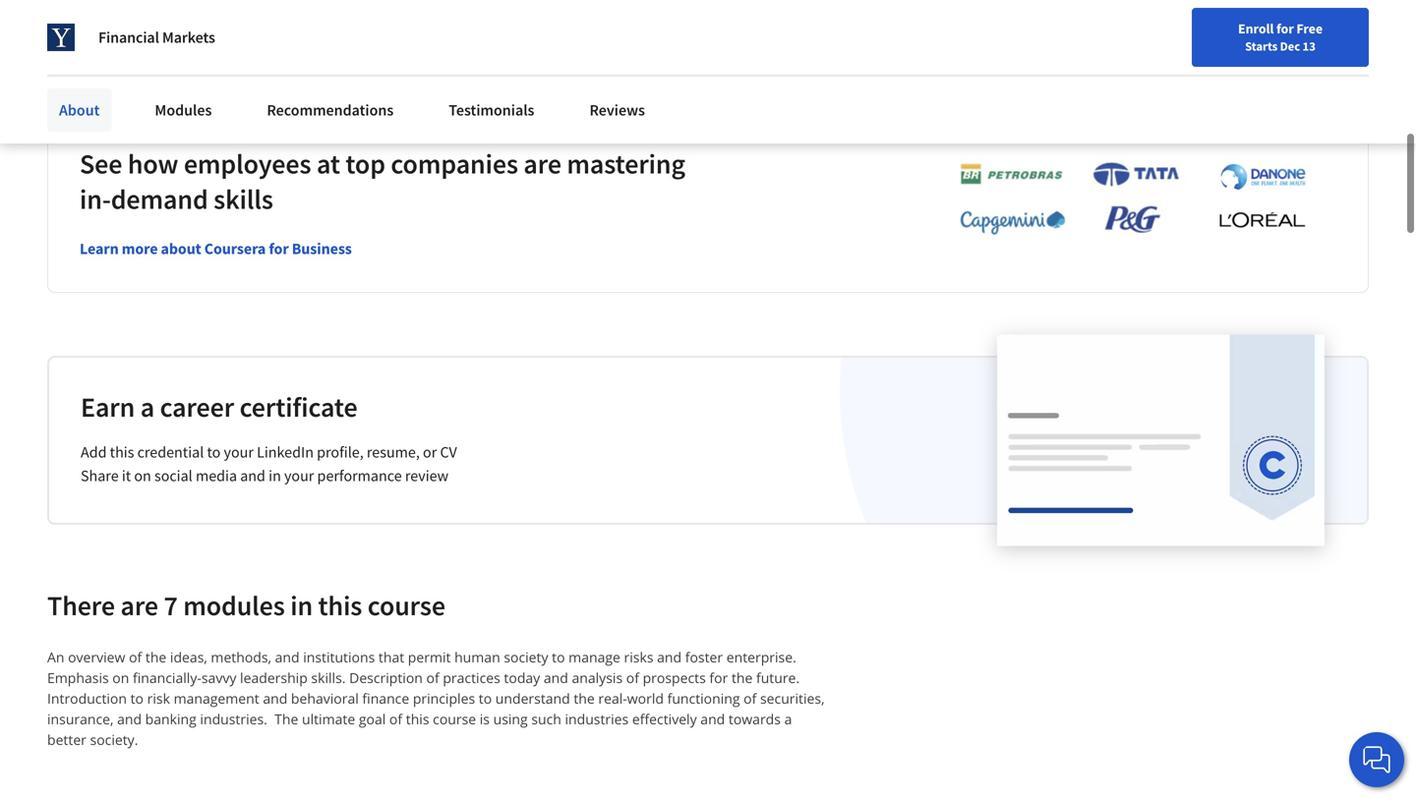 Task type: describe. For each thing, give the bounding box(es) containing it.
of down permit
[[426, 669, 439, 688]]

see
[[80, 147, 122, 181]]

an
[[47, 648, 64, 667]]

employees
[[184, 147, 311, 181]]

risk
[[147, 690, 170, 708]]

and down leadership
[[263, 690, 287, 708]]

understand
[[495, 690, 570, 708]]

methods,
[[211, 648, 271, 667]]

to up is at the left bottom of page
[[479, 690, 492, 708]]

is
[[480, 710, 490, 729]]

share
[[81, 466, 119, 486]]

earn a career certificate
[[81, 390, 358, 425]]

there
[[47, 589, 115, 623]]

there are 7 modules in this course
[[47, 589, 445, 623]]

savvy
[[201, 669, 236, 688]]

mastering
[[567, 147, 685, 181]]

foster
[[685, 648, 723, 667]]

and up leadership
[[275, 648, 300, 667]]

1 vertical spatial for
[[269, 239, 289, 259]]

and down functioning
[[700, 710, 725, 729]]

see how employees at top companies are mastering in-demand skills
[[80, 147, 685, 217]]

for inside enroll for free starts dec 13
[[1276, 20, 1294, 37]]

functioning
[[667, 690, 740, 708]]

this inside an overview of the ideas, methods, and institutions that permit human society to manage risks and foster enterprise. emphasis on financially-savvy leadership skills. description of practices today and analysis of prospects for the future. introduction to risk management and behavioral finance principles to understand the real-world functioning of securities, insurance, and banking industries.  the ultimate goal of this course is using such industries effectively and towards a better society.
[[406, 710, 429, 729]]

introduction
[[47, 690, 127, 708]]

1 vertical spatial in
[[290, 589, 313, 623]]

social
[[154, 466, 193, 486]]

about
[[59, 100, 100, 120]]

that
[[378, 648, 404, 667]]

top
[[346, 147, 385, 181]]

future.
[[756, 669, 800, 688]]

coursera career certificate image
[[997, 335, 1325, 545]]

and up society.
[[117, 710, 142, 729]]

industries.
[[200, 710, 267, 729]]

human
[[454, 648, 500, 667]]

credential
[[137, 443, 204, 462]]

society
[[504, 648, 548, 667]]

finance
[[362, 690, 409, 708]]

certificate
[[240, 390, 358, 425]]

1 vertical spatial your
[[284, 466, 314, 486]]

0 vertical spatial course
[[368, 589, 445, 623]]

description
[[349, 669, 423, 688]]

companies
[[391, 147, 518, 181]]

enterprise.
[[726, 648, 796, 667]]

in-
[[80, 182, 111, 217]]

or
[[423, 443, 437, 462]]

free
[[1296, 20, 1323, 37]]

a inside an overview of the ideas, methods, and institutions that permit human society to manage risks and foster enterprise. emphasis on financially-savvy leadership skills. description of practices today and analysis of prospects for the future. introduction to risk management and behavioral finance principles to understand the real-world functioning of securities, insurance, and banking industries.  the ultimate goal of this course is using such industries effectively and towards a better society.
[[784, 710, 792, 729]]

recommendations link
[[255, 89, 405, 132]]

an overview of the ideas, methods, and institutions that permit human society to manage risks and foster enterprise. emphasis on financially-savvy leadership skills. description of practices today and analysis of prospects for the future. introduction to risk management and behavioral finance principles to understand the real-world functioning of securities, insurance, and banking industries.  the ultimate goal of this course is using such industries effectively and towards a better society.
[[47, 648, 828, 750]]

recommendations
[[267, 100, 394, 120]]

13
[[1303, 38, 1316, 54]]

demand
[[111, 182, 208, 217]]

for inside an overview of the ideas, methods, and institutions that permit human society to manage risks and foster enterprise. emphasis on financially-savvy leadership skills. description of practices today and analysis of prospects for the future. introduction to risk management and behavioral finance principles to understand the real-world functioning of securities, insurance, and banking industries.  the ultimate goal of this course is using such industries effectively and towards a better society.
[[709, 669, 728, 688]]

on inside an overview of the ideas, methods, and institutions that permit human society to manage risks and foster enterprise. emphasis on financially-savvy leadership skills. description of practices today and analysis of prospects for the future. introduction to risk management and behavioral finance principles to understand the real-world functioning of securities, insurance, and banking industries.  the ultimate goal of this course is using such industries effectively and towards a better society.
[[112, 669, 129, 688]]

prospects
[[643, 669, 706, 688]]

reviews link
[[578, 89, 657, 132]]

today
[[504, 669, 540, 688]]

coursera
[[204, 239, 266, 259]]

learn more about coursera for business link
[[80, 239, 352, 259]]

how
[[128, 147, 178, 181]]

financial markets
[[98, 28, 215, 47]]

goal
[[359, 710, 386, 729]]

reviews
[[589, 100, 645, 120]]

coursera image
[[24, 16, 148, 47]]

overview
[[68, 648, 125, 667]]

real-
[[598, 690, 627, 708]]

1 horizontal spatial this
[[318, 589, 362, 623]]

1 vertical spatial are
[[120, 589, 158, 623]]

0 vertical spatial the
[[145, 648, 166, 667]]

course inside an overview of the ideas, methods, and institutions that permit human society to manage risks and foster enterprise. emphasis on financially-savvy leadership skills. description of practices today and analysis of prospects for the future. introduction to risk management and behavioral finance principles to understand the real-world functioning of securities, insurance, and banking industries.  the ultimate goal of this course is using such industries effectively and towards a better society.
[[433, 710, 476, 729]]

coursera enterprise logos image
[[930, 161, 1324, 246]]

earn
[[81, 390, 135, 425]]

permit
[[408, 648, 451, 667]]

this inside add this credential to your linkedin profile, resume, or cv share it on social media and in your performance review
[[110, 443, 134, 462]]

principles
[[413, 690, 475, 708]]

management
[[174, 690, 259, 708]]

dec
[[1280, 38, 1300, 54]]

in inside add this credential to your linkedin profile, resume, or cv share it on social media and in your performance review
[[269, 466, 281, 486]]

0 horizontal spatial your
[[224, 443, 254, 462]]

the
[[274, 710, 298, 729]]



Task type: locate. For each thing, give the bounding box(es) containing it.
enroll
[[1238, 20, 1274, 37]]

of up towards
[[744, 690, 757, 708]]

a down securities,
[[784, 710, 792, 729]]

performance
[[317, 466, 402, 486]]

on right it
[[134, 466, 151, 486]]

1 vertical spatial course
[[433, 710, 476, 729]]

modules link
[[143, 89, 224, 132]]

0 horizontal spatial the
[[145, 648, 166, 667]]

and up prospects
[[657, 648, 682, 667]]

2 horizontal spatial the
[[732, 669, 753, 688]]

and up understand
[[544, 669, 568, 688]]

of down the risks
[[626, 669, 639, 688]]

on inside add this credential to your linkedin profile, resume, or cv share it on social media and in your performance review
[[134, 466, 151, 486]]

2 horizontal spatial this
[[406, 710, 429, 729]]

0 vertical spatial for
[[1276, 20, 1294, 37]]

such
[[531, 710, 561, 729]]

skills
[[214, 182, 273, 217]]

emphasis
[[47, 669, 109, 688]]

starts
[[1245, 38, 1278, 54]]

financial
[[98, 28, 159, 47]]

menu item
[[1040, 20, 1167, 84]]

the up industries in the bottom left of the page
[[574, 690, 595, 708]]

skills.
[[311, 669, 346, 688]]

financially-
[[133, 669, 201, 688]]

yale university image
[[47, 24, 75, 51]]

this up it
[[110, 443, 134, 462]]

linkedin
[[257, 443, 314, 462]]

add
[[81, 443, 107, 462]]

0 horizontal spatial in
[[269, 466, 281, 486]]

course down principles
[[433, 710, 476, 729]]

2 vertical spatial for
[[709, 669, 728, 688]]

your
[[224, 443, 254, 462], [284, 466, 314, 486]]

7
[[164, 589, 178, 623]]

modules
[[155, 100, 212, 120]]

a right earn
[[140, 390, 154, 425]]

to inside add this credential to your linkedin profile, resume, or cv share it on social media and in your performance review
[[207, 443, 221, 462]]

0 vertical spatial on
[[134, 466, 151, 486]]

course
[[368, 589, 445, 623], [433, 710, 476, 729]]

for left the business
[[269, 239, 289, 259]]

manage
[[569, 648, 620, 667]]

effectively
[[632, 710, 697, 729]]

a
[[140, 390, 154, 425], [784, 710, 792, 729]]

media
[[196, 466, 237, 486]]

this down principles
[[406, 710, 429, 729]]

testimonials
[[449, 100, 534, 120]]

1 horizontal spatial for
[[709, 669, 728, 688]]

0 horizontal spatial this
[[110, 443, 134, 462]]

banking
[[145, 710, 196, 729]]

to left risk
[[130, 690, 144, 708]]

world
[[627, 690, 664, 708]]

review
[[405, 466, 449, 486]]

modules
[[183, 589, 285, 623]]

course up that
[[368, 589, 445, 623]]

practices
[[443, 669, 500, 688]]

to up the media
[[207, 443, 221, 462]]

1 vertical spatial a
[[784, 710, 792, 729]]

to
[[207, 443, 221, 462], [552, 648, 565, 667], [130, 690, 144, 708], [479, 690, 492, 708]]

your down linkedin
[[284, 466, 314, 486]]

1 horizontal spatial the
[[574, 690, 595, 708]]

resume,
[[367, 443, 420, 462]]

leadership
[[240, 669, 308, 688]]

this up institutions
[[318, 589, 362, 623]]

and right the media
[[240, 466, 265, 486]]

in down linkedin
[[269, 466, 281, 486]]

2 horizontal spatial for
[[1276, 20, 1294, 37]]

the
[[145, 648, 166, 667], [732, 669, 753, 688], [574, 690, 595, 708]]

better
[[47, 731, 86, 750]]

ultimate
[[302, 710, 355, 729]]

1 horizontal spatial on
[[134, 466, 151, 486]]

ideas,
[[170, 648, 207, 667]]

1 vertical spatial the
[[732, 669, 753, 688]]

and inside add this credential to your linkedin profile, resume, or cv share it on social media and in your performance review
[[240, 466, 265, 486]]

at
[[317, 147, 340, 181]]

show notifications image
[[1187, 25, 1211, 48]]

1 vertical spatial this
[[318, 589, 362, 623]]

the up financially-
[[145, 648, 166, 667]]

add this credential to your linkedin profile, resume, or cv share it on social media and in your performance review
[[81, 443, 457, 486]]

towards
[[729, 710, 781, 729]]

institutions
[[303, 648, 375, 667]]

are down testimonials link
[[524, 147, 561, 181]]

markets
[[162, 28, 215, 47]]

about
[[161, 239, 201, 259]]

1 horizontal spatial in
[[290, 589, 313, 623]]

1 horizontal spatial are
[[524, 147, 561, 181]]

learn more about coursera for business
[[80, 239, 352, 259]]

are
[[524, 147, 561, 181], [120, 589, 158, 623]]

enroll for free starts dec 13
[[1238, 20, 1323, 54]]

the down enterprise.
[[732, 669, 753, 688]]

profile,
[[317, 443, 364, 462]]

about link
[[47, 89, 112, 132]]

0 vertical spatial are
[[524, 147, 561, 181]]

0 horizontal spatial a
[[140, 390, 154, 425]]

more
[[122, 239, 158, 259]]

are left the 7 at the left of the page
[[120, 589, 158, 623]]

0 vertical spatial your
[[224, 443, 254, 462]]

using
[[493, 710, 528, 729]]

0 horizontal spatial for
[[269, 239, 289, 259]]

1 vertical spatial on
[[112, 669, 129, 688]]

cv
[[440, 443, 457, 462]]

your up the media
[[224, 443, 254, 462]]

behavioral
[[291, 690, 359, 708]]

chat with us image
[[1361, 744, 1392, 776]]

it
[[122, 466, 131, 486]]

industries
[[565, 710, 629, 729]]

testimonials link
[[437, 89, 546, 132]]

0 horizontal spatial are
[[120, 589, 158, 623]]

are inside see how employees at top companies are mastering in-demand skills
[[524, 147, 561, 181]]

of up financially-
[[129, 648, 142, 667]]

0 vertical spatial a
[[140, 390, 154, 425]]

0 vertical spatial in
[[269, 466, 281, 486]]

career
[[160, 390, 234, 425]]

for down foster on the bottom of page
[[709, 669, 728, 688]]

in up institutions
[[290, 589, 313, 623]]

securities,
[[760, 690, 825, 708]]

0 horizontal spatial on
[[112, 669, 129, 688]]

analysis
[[572, 669, 623, 688]]

2 vertical spatial the
[[574, 690, 595, 708]]

for
[[1276, 20, 1294, 37], [269, 239, 289, 259], [709, 669, 728, 688]]

society.
[[90, 731, 138, 750]]

of down finance
[[389, 710, 402, 729]]

business
[[292, 239, 352, 259]]

on down overview
[[112, 669, 129, 688]]

1 horizontal spatial your
[[284, 466, 314, 486]]

insurance,
[[47, 710, 114, 729]]

to right society
[[552, 648, 565, 667]]

for up dec
[[1276, 20, 1294, 37]]

1 horizontal spatial a
[[784, 710, 792, 729]]

risks
[[624, 648, 653, 667]]

0 vertical spatial this
[[110, 443, 134, 462]]

and
[[240, 466, 265, 486], [275, 648, 300, 667], [657, 648, 682, 667], [544, 669, 568, 688], [263, 690, 287, 708], [117, 710, 142, 729], [700, 710, 725, 729]]

2 vertical spatial this
[[406, 710, 429, 729]]

on
[[134, 466, 151, 486], [112, 669, 129, 688]]



Task type: vqa. For each thing, say whether or not it's contained in the screenshot.
bottommost courses,
no



